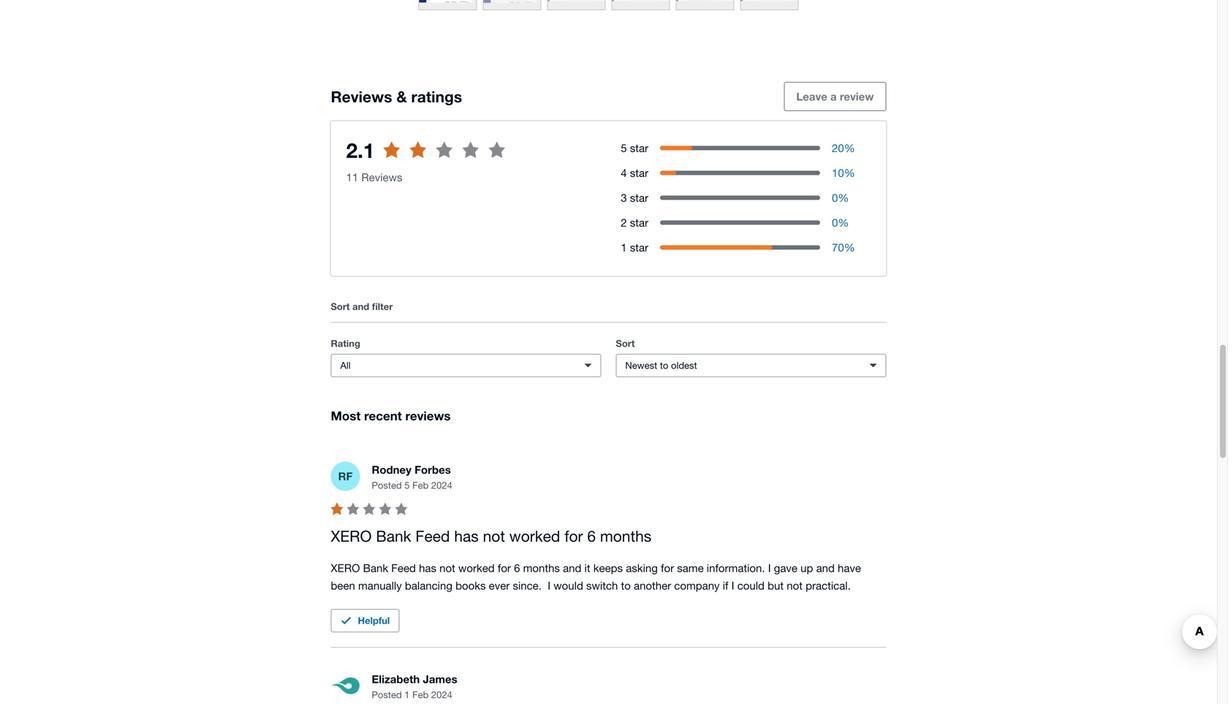 Task type: describe. For each thing, give the bounding box(es) containing it.
0 horizontal spatial i
[[548, 579, 551, 592]]

11
[[346, 171, 358, 183]]

most
[[331, 408, 361, 423]]

rating
[[331, 338, 360, 349]]

switch
[[586, 579, 618, 592]]

xero for xero bank feed has not worked for 6 months
[[331, 527, 372, 545]]

ever
[[489, 579, 510, 592]]

sort and filter
[[331, 301, 393, 312]]

elizabeth
[[372, 673, 420, 686]]

sort for sort
[[616, 338, 635, 349]]

3
[[621, 191, 627, 204]]

2 vertical spatial not
[[787, 579, 803, 592]]

bank for xero bank feed has not worked for 6 months and it keeps asking for same information. i gave up and have been manually balancing books ever since.  i would switch to another company if i could but not practical.
[[363, 561, 388, 574]]

up
[[801, 561, 813, 574]]

review
[[840, 90, 874, 103]]

keeps
[[594, 561, 623, 574]]

star for 3 star
[[630, 191, 649, 204]]

% for 5 star
[[844, 141, 855, 154]]

if
[[723, 579, 729, 592]]

screenshot 5 of 6 for app run powered by adp® image
[[677, 0, 734, 9]]

would
[[554, 579, 583, 592]]

70
[[832, 241, 844, 254]]

% for 1 star
[[844, 241, 855, 254]]

newest to oldest
[[625, 360, 697, 371]]

list
[[449, 152, 465, 165]]

another
[[634, 579, 671, 592]]

4
[[621, 166, 627, 179]]

% for 4 star
[[844, 166, 855, 179]]

manually
[[358, 579, 402, 592]]

has for xero bank feed has not worked for 6 months and it keeps asking for same information. i gave up and have been manually balancing books ever since.  i would switch to another company if i could but not practical.
[[419, 561, 436, 574]]

1 vertical spatial reviews
[[361, 171, 402, 183]]

0 horizontal spatial and
[[353, 301, 369, 312]]

rodney forbes posted 5 feb 2024
[[372, 463, 452, 491]]

1 horizontal spatial i
[[732, 579, 734, 592]]

70 %
[[832, 241, 855, 254]]

leave a review button
[[784, 82, 887, 111]]

3 star
[[621, 191, 649, 204]]

screenshot 1 of 6 for app run powered by adp® image
[[419, 0, 476, 9]]

sort for sort and filter
[[331, 301, 350, 312]]

gave
[[774, 561, 798, 574]]

11 reviews
[[346, 171, 402, 183]]

oldest
[[671, 360, 697, 371]]

elizabeth james posted 1 feb 2024
[[372, 673, 457, 700]]

screenshot 6 of 6 for app run powered by adp® image
[[741, 0, 798, 9]]

newest to oldest button
[[616, 354, 886, 377]]

been
[[331, 579, 355, 592]]

company
[[674, 579, 720, 592]]

all button
[[331, 354, 601, 377]]

to for newest
[[660, 360, 669, 371]]

1 inside elizabeth james posted 1 feb 2024
[[405, 689, 410, 700]]

worked for xero bank feed has not worked for 6 months
[[509, 527, 560, 545]]

but
[[768, 579, 784, 592]]

20
[[832, 141, 844, 154]]

bank for xero bank feed has not worked for 6 months
[[376, 527, 411, 545]]

books
[[456, 579, 486, 592]]

posted for elizabeth james
[[372, 689, 402, 700]]

2 horizontal spatial and
[[816, 561, 835, 574]]

5 star
[[621, 141, 649, 154]]

0 vertical spatial reviews
[[331, 87, 392, 106]]

helpful
[[358, 615, 390, 626]]

2024 for forbes
[[431, 480, 452, 491]]

since.
[[513, 579, 542, 592]]

skip to reviews list
[[367, 152, 465, 165]]

filter
[[372, 301, 393, 312]]

helpful button
[[331, 609, 399, 632]]

0 vertical spatial 1
[[621, 241, 627, 254]]

xero bank feed has not worked for 6 months
[[331, 527, 652, 545]]

asking
[[626, 561, 658, 574]]

10 %
[[832, 166, 855, 179]]

feb for james
[[412, 689, 429, 700]]



Task type: vqa. For each thing, say whether or not it's contained in the screenshot.
CREWTRAKA LINK
no



Task type: locate. For each thing, give the bounding box(es) containing it.
months for xero bank feed has not worked for 6 months and it keeps asking for same information. i gave up and have been manually balancing books ever since.  i would switch to another company if i could but not practical.
[[523, 561, 560, 574]]

1 horizontal spatial to
[[621, 579, 631, 592]]

2 xero from the top
[[331, 561, 360, 574]]

1 vertical spatial feb
[[412, 689, 429, 700]]

for up xero bank feed has not worked for 6 months and it keeps asking for same information. i gave up and have been manually balancing books ever since.  i would switch to another company if i could but not practical.
[[565, 527, 583, 545]]

%
[[844, 141, 855, 154], [844, 166, 855, 179], [838, 191, 849, 204], [838, 216, 849, 229], [844, 241, 855, 254]]

2 0 % from the top
[[832, 216, 849, 229]]

to inside xero bank feed has not worked for 6 months and it keeps asking for same information. i gave up and have been manually balancing books ever since.  i would switch to another company if i could but not practical.
[[621, 579, 631, 592]]

worked up books at the left bottom of page
[[458, 561, 495, 574]]

has for xero bank feed has not worked for 6 months
[[454, 527, 479, 545]]

0 horizontal spatial 5
[[405, 480, 410, 491]]

ratings
[[411, 87, 462, 106]]

1 horizontal spatial has
[[454, 527, 479, 545]]

0 %
[[832, 191, 849, 204], [832, 216, 849, 229]]

posted inside 'rodney forbes posted 5 feb 2024'
[[372, 480, 402, 491]]

0 % for 3 star
[[832, 191, 849, 204]]

i right if
[[732, 579, 734, 592]]

to right "skip"
[[393, 152, 403, 165]]

5 up 4
[[621, 141, 627, 154]]

to down 'asking'
[[621, 579, 631, 592]]

0 up 70
[[832, 216, 838, 229]]

0
[[832, 191, 838, 204], [832, 216, 838, 229]]

5 inside 'rodney forbes posted 5 feb 2024'
[[405, 480, 410, 491]]

1 down elizabeth
[[405, 689, 410, 700]]

feb inside 'rodney forbes posted 5 feb 2024'
[[412, 480, 429, 491]]

star for 4 star
[[630, 166, 649, 179]]

and up practical. in the bottom right of the page
[[816, 561, 835, 574]]

0 vertical spatial 6
[[587, 527, 596, 545]]

newest
[[625, 360, 657, 371]]

leave a review
[[797, 90, 874, 103]]

0 vertical spatial feed
[[416, 527, 450, 545]]

xero inside xero bank feed has not worked for 6 months and it keeps asking for same information. i gave up and have been manually balancing books ever since.  i would switch to another company if i could but not practical.
[[331, 561, 360, 574]]

have
[[838, 561, 861, 574]]

1 horizontal spatial 5
[[621, 141, 627, 154]]

0 % for 2 star
[[832, 216, 849, 229]]

star for 5 star
[[630, 141, 649, 154]]

0 horizontal spatial for
[[498, 561, 511, 574]]

1 horizontal spatial worked
[[509, 527, 560, 545]]

&
[[397, 87, 407, 106]]

and left filter
[[353, 301, 369, 312]]

all
[[340, 360, 351, 371]]

months
[[600, 527, 652, 545], [523, 561, 560, 574]]

1 vertical spatial 1
[[405, 689, 410, 700]]

0 vertical spatial feb
[[412, 480, 429, 491]]

rodney
[[372, 463, 412, 476]]

worked inside xero bank feed has not worked for 6 months and it keeps asking for same information. i gave up and have been manually balancing books ever since.  i would switch to another company if i could but not practical.
[[458, 561, 495, 574]]

has
[[454, 527, 479, 545], [419, 561, 436, 574]]

reviews down "skip"
[[361, 171, 402, 183]]

0 horizontal spatial months
[[523, 561, 560, 574]]

5 star from the top
[[630, 241, 649, 254]]

and left it
[[563, 561, 582, 574]]

2 vertical spatial to
[[621, 579, 631, 592]]

reviews left the list
[[406, 152, 446, 165]]

0 horizontal spatial 6
[[514, 561, 520, 574]]

to
[[393, 152, 403, 165], [660, 360, 669, 371], [621, 579, 631, 592]]

1 vertical spatial feed
[[391, 561, 416, 574]]

1 vertical spatial worked
[[458, 561, 495, 574]]

0 % up 70
[[832, 216, 849, 229]]

star right 4
[[630, 166, 649, 179]]

0 vertical spatial has
[[454, 527, 479, 545]]

could
[[738, 579, 765, 592]]

recent
[[364, 408, 402, 423]]

star
[[630, 141, 649, 154], [630, 166, 649, 179], [630, 191, 649, 204], [630, 216, 649, 229], [630, 241, 649, 254]]

6 for xero bank feed has not worked for 6 months
[[587, 527, 596, 545]]

2 star
[[621, 216, 649, 229]]

1 vertical spatial 0 %
[[832, 216, 849, 229]]

worked
[[509, 527, 560, 545], [458, 561, 495, 574]]

reviews left &
[[331, 87, 392, 106]]

i
[[768, 561, 771, 574], [548, 579, 551, 592], [732, 579, 734, 592]]

sort up rating on the left top
[[331, 301, 350, 312]]

xero for xero bank feed has not worked for 6 months and it keeps asking for same information. i gave up and have been manually balancing books ever since.  i would switch to another company if i could but not practical.
[[331, 561, 360, 574]]

not for xero bank feed has not worked for 6 months
[[483, 527, 505, 545]]

0 % down 10
[[832, 191, 849, 204]]

6 inside xero bank feed has not worked for 6 months and it keeps asking for same information. i gave up and have been manually balancing books ever since.  i would switch to another company if i could but not practical.
[[514, 561, 520, 574]]

1 0 % from the top
[[832, 191, 849, 204]]

1 0 from the top
[[832, 191, 838, 204]]

screenshot 4 of 6 for app run powered by adp® image
[[612, 0, 669, 9]]

0 vertical spatial 5
[[621, 141, 627, 154]]

not right the but
[[787, 579, 803, 592]]

2024 inside 'rodney forbes posted 5 feb 2024'
[[431, 480, 452, 491]]

2 horizontal spatial i
[[768, 561, 771, 574]]

0 vertical spatial sort
[[331, 301, 350, 312]]

for for xero bank feed has not worked for 6 months and it keeps asking for same information. i gave up and have been manually balancing books ever since.  i would switch to another company if i could but not practical.
[[498, 561, 511, 574]]

2 star from the top
[[630, 166, 649, 179]]

bank
[[376, 527, 411, 545], [363, 561, 388, 574]]

a
[[831, 90, 837, 103]]

worked up 'since.' at the left of the page
[[509, 527, 560, 545]]

feb down james
[[412, 689, 429, 700]]

james
[[423, 673, 457, 686]]

2024 down forbes
[[431, 480, 452, 491]]

forbes
[[415, 463, 451, 476]]

not up the balancing
[[440, 561, 455, 574]]

0 horizontal spatial has
[[419, 561, 436, 574]]

2 horizontal spatial for
[[661, 561, 674, 574]]

1 vertical spatial xero
[[331, 561, 360, 574]]

posted
[[372, 480, 402, 491], [372, 689, 402, 700]]

reviews
[[406, 152, 446, 165], [405, 408, 451, 423]]

i left 'gave'
[[768, 561, 771, 574]]

1 vertical spatial posted
[[372, 689, 402, 700]]

2 feb from the top
[[412, 689, 429, 700]]

2 2024 from the top
[[431, 689, 452, 700]]

1 vertical spatial bank
[[363, 561, 388, 574]]

xero
[[331, 527, 372, 545], [331, 561, 360, 574]]

has up books at the left bottom of page
[[454, 527, 479, 545]]

0 vertical spatial xero
[[331, 527, 372, 545]]

1
[[621, 241, 627, 254], [405, 689, 410, 700]]

worked for xero bank feed has not worked for 6 months and it keeps asking for same information. i gave up and have been manually balancing books ever since.  i would switch to another company if i could but not practical.
[[458, 561, 495, 574]]

information.
[[707, 561, 765, 574]]

1 horizontal spatial for
[[565, 527, 583, 545]]

to for skip
[[393, 152, 403, 165]]

months inside xero bank feed has not worked for 6 months and it keeps asking for same information. i gave up and have been manually balancing books ever since.  i would switch to another company if i could but not practical.
[[523, 561, 560, 574]]

1 vertical spatial to
[[660, 360, 669, 371]]

1 feb from the top
[[412, 480, 429, 491]]

5
[[621, 141, 627, 154], [405, 480, 410, 491]]

1 horizontal spatial 6
[[587, 527, 596, 545]]

0 horizontal spatial 1
[[405, 689, 410, 700]]

months up 'asking'
[[600, 527, 652, 545]]

1 horizontal spatial not
[[483, 527, 505, 545]]

2
[[621, 216, 627, 229]]

months for xero bank feed has not worked for 6 months
[[600, 527, 652, 545]]

1 vertical spatial sort
[[616, 338, 635, 349]]

0 vertical spatial reviews
[[406, 152, 446, 165]]

2024 down james
[[431, 689, 452, 700]]

% for 2 star
[[838, 216, 849, 229]]

reviews & ratings
[[331, 87, 462, 106]]

0 horizontal spatial worked
[[458, 561, 495, 574]]

posted for rodney forbes
[[372, 480, 402, 491]]

feb
[[412, 480, 429, 491], [412, 689, 429, 700]]

leave
[[797, 90, 828, 103]]

10
[[832, 166, 844, 179]]

practical.
[[806, 579, 851, 592]]

2024 for james
[[431, 689, 452, 700]]

bank inside xero bank feed has not worked for 6 months and it keeps asking for same information. i gave up and have been manually balancing books ever since.  i would switch to another company if i could but not practical.
[[363, 561, 388, 574]]

feed inside xero bank feed has not worked for 6 months and it keeps asking for same information. i gave up and have been manually balancing books ever since.  i would switch to another company if i could but not practical.
[[391, 561, 416, 574]]

2 horizontal spatial not
[[787, 579, 803, 592]]

months up 'since.' at the left of the page
[[523, 561, 560, 574]]

0 for 3 star
[[832, 191, 838, 204]]

has inside xero bank feed has not worked for 6 months and it keeps asking for same information. i gave up and have been manually balancing books ever since.  i would switch to another company if i could but not practical.
[[419, 561, 436, 574]]

1 down 2
[[621, 241, 627, 254]]

1 horizontal spatial 1
[[621, 241, 627, 254]]

most recent reviews
[[331, 408, 451, 423]]

not up ever
[[483, 527, 505, 545]]

0 vertical spatial 2024
[[431, 480, 452, 491]]

star for 2 star
[[630, 216, 649, 229]]

1 vertical spatial months
[[523, 561, 560, 574]]

feed up the balancing
[[416, 527, 450, 545]]

for up ever
[[498, 561, 511, 574]]

0 vertical spatial bank
[[376, 527, 411, 545]]

1 posted from the top
[[372, 480, 402, 491]]

xero bank feed has not worked for 6 months and it keeps asking for same information. i gave up and have been manually balancing books ever since.  i would switch to another company if i could but not practical.
[[331, 561, 864, 592]]

0 vertical spatial to
[[393, 152, 403, 165]]

1 horizontal spatial sort
[[616, 338, 635, 349]]

and
[[353, 301, 369, 312], [563, 561, 582, 574], [816, 561, 835, 574]]

same
[[677, 561, 704, 574]]

star up 4 star
[[630, 141, 649, 154]]

3 star from the top
[[630, 191, 649, 204]]

skip to reviews list link
[[354, 144, 477, 173]]

0 horizontal spatial to
[[393, 152, 403, 165]]

1 vertical spatial reviews
[[405, 408, 451, 423]]

to left oldest
[[660, 360, 669, 371]]

0 down 10
[[832, 191, 838, 204]]

balancing
[[405, 579, 453, 592]]

sort
[[331, 301, 350, 312], [616, 338, 635, 349]]

0 vertical spatial 0 %
[[832, 191, 849, 204]]

0 vertical spatial not
[[483, 527, 505, 545]]

to inside popup button
[[660, 360, 669, 371]]

feed
[[416, 527, 450, 545], [391, 561, 416, 574]]

1 star from the top
[[630, 141, 649, 154]]

feb inside elizabeth james posted 1 feb 2024
[[412, 689, 429, 700]]

6
[[587, 527, 596, 545], [514, 561, 520, 574]]

it
[[585, 561, 590, 574]]

star for 1 star
[[630, 241, 649, 254]]

6 up 'since.' at the left of the page
[[514, 561, 520, 574]]

feed for xero bank feed has not worked for 6 months and it keeps asking for same information. i gave up and have been manually balancing books ever since.  i would switch to another company if i could but not practical.
[[391, 561, 416, 574]]

2 horizontal spatial to
[[660, 360, 669, 371]]

not for xero bank feed has not worked for 6 months and it keeps asking for same information. i gave up and have been manually balancing books ever since.  i would switch to another company if i could but not practical.
[[440, 561, 455, 574]]

1 star
[[621, 241, 649, 254]]

for left same
[[661, 561, 674, 574]]

feed for xero bank feed has not worked for 6 months
[[416, 527, 450, 545]]

0 vertical spatial 0
[[832, 191, 838, 204]]

6 up it
[[587, 527, 596, 545]]

rf
[[338, 470, 353, 483]]

reviews
[[331, 87, 392, 106], [361, 171, 402, 183]]

not
[[483, 527, 505, 545], [440, 561, 455, 574], [787, 579, 803, 592]]

1 2024 from the top
[[431, 480, 452, 491]]

4 star from the top
[[630, 216, 649, 229]]

5 down rodney
[[405, 480, 410, 491]]

2.1
[[346, 138, 375, 162]]

1 vertical spatial 6
[[514, 561, 520, 574]]

1 horizontal spatial months
[[600, 527, 652, 545]]

0 vertical spatial worked
[[509, 527, 560, 545]]

0 vertical spatial months
[[600, 527, 652, 545]]

feb for forbes
[[412, 480, 429, 491]]

0 vertical spatial posted
[[372, 480, 402, 491]]

sort up newest on the right bottom of the page
[[616, 338, 635, 349]]

1 vertical spatial not
[[440, 561, 455, 574]]

has up the balancing
[[419, 561, 436, 574]]

2024
[[431, 480, 452, 491], [431, 689, 452, 700]]

posted inside elizabeth james posted 1 feb 2024
[[372, 689, 402, 700]]

feb down forbes
[[412, 480, 429, 491]]

reviews for to
[[406, 152, 446, 165]]

posted down elizabeth
[[372, 689, 402, 700]]

1 xero from the top
[[331, 527, 372, 545]]

reviews right recent
[[405, 408, 451, 423]]

star right 2
[[630, 216, 649, 229]]

for
[[565, 527, 583, 545], [498, 561, 511, 574], [661, 561, 674, 574]]

2 posted from the top
[[372, 689, 402, 700]]

screenshot 3 of 6 for app run powered by adp® image
[[548, 0, 605, 9]]

1 vertical spatial 0
[[832, 216, 838, 229]]

6 for xero bank feed has not worked for 6 months and it keeps asking for same information. i gave up and have been manually balancing books ever since.  i would switch to another company if i could but not practical.
[[514, 561, 520, 574]]

2024 inside elizabeth james posted 1 feb 2024
[[431, 689, 452, 700]]

4 star
[[621, 166, 649, 179]]

star right 3 on the right top of page
[[630, 191, 649, 204]]

reviews for recent
[[405, 408, 451, 423]]

0 horizontal spatial not
[[440, 561, 455, 574]]

% for 3 star
[[838, 191, 849, 204]]

2 0 from the top
[[832, 216, 838, 229]]

1 vertical spatial 5
[[405, 480, 410, 491]]

1 vertical spatial 2024
[[431, 689, 452, 700]]

0 horizontal spatial sort
[[331, 301, 350, 312]]

1 horizontal spatial and
[[563, 561, 582, 574]]

20 %
[[832, 141, 855, 154]]

i left would
[[548, 579, 551, 592]]

0 for 2 star
[[832, 216, 838, 229]]

for for xero bank feed has not worked for 6 months
[[565, 527, 583, 545]]

skip
[[367, 152, 390, 165]]

feed up manually on the left
[[391, 561, 416, 574]]

posted down rodney
[[372, 480, 402, 491]]

1 vertical spatial has
[[419, 561, 436, 574]]

screenshot 2 of 6 for app run powered by adp® image
[[484, 0, 541, 9]]

star down 2 star
[[630, 241, 649, 254]]



